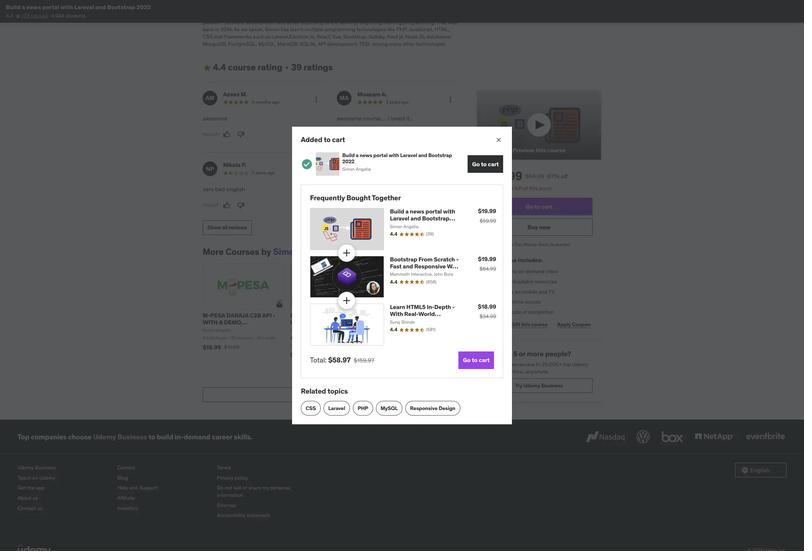 Task type: vqa. For each thing, say whether or not it's contained in the screenshot.
news within the the Build a news portal with Laravel and Bootstrap 2022 Simon Angatia
yes



Task type: locate. For each thing, give the bounding box(es) containing it.
2 horizontal spatial in
[[373, 12, 377, 18]]

sitemap link
[[217, 501, 311, 511]]

cart
[[332, 135, 345, 144], [488, 160, 499, 168], [542, 203, 553, 210], [479, 357, 490, 364]]

a up suraj
[[393, 312, 396, 319]]

this for gift
[[521, 321, 530, 328]]

$59.99 for $19.99 $59.99
[[480, 218, 496, 224]]

0 horizontal spatial simon angatia
[[203, 328, 231, 333]]

xsmall image up $34.99
[[486, 299, 492, 306]]

0 horizontal spatial awesome
[[203, 115, 228, 122]]

0 vertical spatial go to cart
[[472, 160, 499, 168]]

try udemy business
[[515, 383, 563, 389]]

3.7
[[378, 335, 385, 342]]

1 horizontal spatial business
[[117, 433, 147, 442]]

0 vertical spatial get
[[486, 361, 494, 368]]

5 up team
[[513, 350, 517, 359]]

share
[[248, 485, 261, 492]]

he up "went"
[[203, 5, 209, 11]]

course down the postgresql,
[[228, 62, 256, 73]]

awesome down ma
[[337, 115, 362, 122]]

in-
[[175, 433, 184, 442]]

2 vertical spatial years
[[255, 170, 266, 176]]

1 horizontal spatial -
[[452, 304, 455, 311]]

2 horizontal spatial $59.99
[[526, 173, 544, 180]]

4 inside 4 downloadable resources access on mobile and tv
[[497, 279, 500, 285]]

api down react,
[[318, 41, 326, 47]]

1 he from the left
[[346, 12, 352, 18]]

cart right added
[[332, 135, 345, 144]]

mobile
[[522, 289, 538, 295]]

js,
[[419, 33, 425, 40]]

or inside training 5 or more people? get your team access to 25,000+ top udemy courses anytime, anywhere.
[[519, 350, 526, 359]]

$19.99 inside $18.99 $19.99
[[224, 344, 240, 351]]

get the app link
[[18, 484, 111, 494]]

0 vertical spatial 2 years ago
[[386, 99, 409, 105]]

api right 'c2b'
[[262, 312, 272, 319]]

by right same
[[353, 19, 358, 26]]

awesome for awesome
[[203, 115, 228, 122]]

0 horizontal spatial 2
[[252, 170, 254, 176]]

off
[[561, 173, 568, 180]]

business up careers
[[117, 433, 147, 442]]

beginning
[[360, 19, 382, 26]]

a inside build a news portal with laravel and bootstrap 2022
[[406, 208, 409, 215]]

other
[[403, 41, 415, 47]]

a
[[237, 0, 239, 4], [22, 3, 25, 11], [356, 152, 359, 159], [406, 208, 409, 215], [393, 312, 396, 319]]

2 he from the left
[[443, 5, 450, 11]]

access up anywhere.
[[519, 361, 535, 368]]

1 vertical spatial programming
[[359, 5, 390, 11]]

all levels for 23 lectures
[[257, 335, 275, 341]]

full inside "simon is  both a college trained and self-taught full stack software developer, programming tutor and mentor. he has more than 4 years experience in programming, having began programming while at the university. he went to university to study bachelor of commerce and its when he was still in campus that he learn't about his passion- software development and acted according to the same by beginning learning programming. that was back in 2014. as we speak, simon has learnt multiple programming technologies like php, javascript, html, css and frameworks such as laravel,electron js, react, vue, bootstrap, gatsby, next js, node js, databases: mongodb, postgresql, mysql, mariadb, sqlite, api development, tdd  among many other technologies"
[[312, 0, 320, 4]]

1 vertical spatial simon angatia
[[203, 328, 231, 333]]

2 horizontal spatial business
[[541, 383, 563, 389]]

$59.99 for $19.99 $59.99 67% off
[[526, 173, 544, 180]]

2 vertical spatial in
[[215, 26, 219, 33]]

0 vertical spatial of
[[285, 12, 290, 18]]

2 horizontal spatial the
[[410, 5, 418, 11]]

to inside training 5 or more people? get your team access to 25,000+ top udemy courses anytime, anywhere.
[[536, 361, 541, 368]]

hours up $18.99 $19.99
[[216, 335, 227, 341]]

router
[[429, 319, 447, 326]]

2 vertical spatial this
[[521, 321, 530, 328]]

1 vertical spatial get
[[18, 485, 26, 492]]

total right 12
[[295, 343, 304, 349]]

app
[[378, 319, 389, 326]]

go to cart down price!
[[526, 203, 553, 210]]

the
[[410, 5, 418, 11], [331, 19, 338, 26], [27, 485, 35, 492]]

bachelor
[[264, 12, 284, 18]]

1 horizontal spatial $59.99
[[480, 218, 496, 224]]

the left app
[[27, 485, 35, 492]]

by
[[353, 19, 358, 26], [261, 246, 271, 258]]

netapp image
[[694, 429, 736, 446]]

business down anywhere.
[[541, 383, 563, 389]]

4.4 down "mammoth"
[[390, 279, 398, 286]]

0 horizontal spatial by
[[261, 246, 271, 258]]

mark review by kee yong w. as helpful image
[[357, 202, 365, 209]]

1 vertical spatial levels
[[352, 343, 365, 349]]

has up laravel,electron
[[281, 26, 289, 33]]

1 vertical spatial by
[[261, 246, 271, 258]]

- right 'c2b'
[[273, 312, 275, 319]]

udemy
[[572, 361, 588, 368], [524, 383, 540, 389], [93, 433, 116, 442], [18, 465, 34, 472], [39, 475, 55, 482]]

1 vertical spatial lectures
[[327, 343, 342, 349]]

1 vertical spatial portal
[[373, 152, 388, 159]]

awesome
[[203, 115, 228, 122], [337, 115, 362, 122]]

1 vertical spatial all levels
[[346, 343, 365, 349]]

shinde
[[401, 319, 415, 325]]

on inside udemy business teach on udemy get the app about us contact us
[[32, 475, 38, 482]]

mysql,
[[258, 41, 276, 47]]

programming down developer,
[[359, 5, 390, 11]]

$19.99 for $19.99 $59.99
[[478, 208, 496, 215]]

simon angatia for frequently bought together
[[390, 224, 419, 229]]

$19.99 up $64.99
[[478, 255, 496, 263]]

cart down price!
[[542, 203, 553, 210]]

medium image
[[203, 63, 212, 72]]

mark review by azeez m. as helpful image
[[223, 131, 230, 138]]

at up that
[[405, 5, 409, 11]]

(581)
[[426, 327, 436, 333]]

api inside build a hotspot management app with laravel & router os api
[[378, 326, 387, 333]]

0 vertical spatial us
[[33, 495, 38, 502]]

0 horizontal spatial $59.99
[[311, 352, 328, 358]]

all right 23 lectures
[[257, 335, 262, 341]]

course up '18'
[[498, 257, 517, 264]]

learn't
[[415, 12, 429, 18]]

$19.99 down 10
[[478, 208, 496, 215]]

access inside training 5 or more people? get your team access to 25,000+ top udemy courses anytime, anywhere.
[[519, 361, 535, 368]]

1 vertical spatial all
[[346, 343, 351, 349]]

1 horizontal spatial 2
[[386, 99, 389, 105]]

4,984 students
[[51, 13, 86, 19]]

blog
[[339, 312, 351, 319]]

full down access
[[497, 299, 506, 305]]

than
[[233, 5, 243, 11]]

0 vertical spatial simon angatia
[[390, 224, 419, 229]]

business
[[541, 383, 563, 389], [117, 433, 147, 442], [35, 465, 56, 472]]

helpful? right added
[[337, 132, 353, 137]]

course up 67%
[[547, 146, 566, 154]]

1 horizontal spatial css
[[306, 405, 316, 412]]

4 down college
[[244, 5, 247, 11]]

4 down '18'
[[497, 279, 500, 285]]

at inside "simon is  both a college trained and self-taught full stack software developer, programming tutor and mentor. he has more than 4 years experience in programming, having began programming while at the university. he went to university to study bachelor of commerce and its when he was still in campus that he learn't about his passion- software development and acted according to the same by beginning learning programming. that was back in 2014. as we speak, simon has learnt multiple programming technologies like php, javascript, html, css and frameworks such as laravel,electron js, react, vue, bootstrap, gatsby, next js, node js, databases: mongodb, postgresql, mysql, mariadb, sqlite, api development, tdd  among many other technologies"
[[405, 5, 409, 11]]

top
[[18, 433, 29, 442]]

1 vertical spatial this
[[529, 185, 538, 192]]

1 horizontal spatial all levels
[[346, 343, 365, 349]]

us right about
[[33, 495, 38, 502]]

total up $18.99 $19.99
[[206, 335, 215, 341]]

$59.99 up price!
[[526, 173, 544, 180]]

more down both
[[220, 5, 232, 11]]

portal up (39)
[[426, 208, 442, 215]]

when
[[333, 12, 345, 18]]

1 awesome from the left
[[203, 115, 228, 122]]

0 horizontal spatial $18.99
[[203, 344, 221, 351]]

levels for 23 lectures
[[263, 335, 275, 341]]

0 vertical spatial all
[[257, 335, 262, 341]]

a right "mark review by kee yong w. as unhelpful" image
[[406, 208, 409, 215]]

build a news portal with laravel and bootstrap 2022 image
[[316, 153, 339, 176]]

0 vertical spatial 9
[[252, 99, 254, 105]]

0 vertical spatial technologies
[[357, 26, 386, 33]]

0 horizontal spatial on
[[32, 475, 38, 482]]

bootstrap inside build  developer's blog with laravel 9 and bootstrap 2022 simon angatia
[[327, 319, 354, 326]]

get for training
[[486, 361, 494, 368]]

xsmall image left '18'
[[486, 268, 492, 276]]

he
[[346, 12, 352, 18], [408, 12, 414, 18]]

get down teach
[[18, 485, 26, 492]]

1 horizontal spatial api
[[318, 41, 326, 47]]

all levels
[[257, 335, 275, 341], [346, 343, 365, 349]]

simon angatia inside added to cart "dialog"
[[390, 224, 419, 229]]

0 vertical spatial access
[[525, 299, 541, 305]]

$19.99 for $19.99 $64.99
[[478, 255, 496, 263]]

0 vertical spatial full
[[312, 0, 320, 4]]

0 horizontal spatial the
[[27, 485, 35, 492]]

18 hours on-demand video
[[497, 268, 558, 275]]

0 vertical spatial in
[[289, 5, 293, 11]]

helpful? for awesome
[[203, 132, 219, 137]]

$19.99 up 10
[[486, 169, 523, 184]]

ago for a.
[[401, 99, 409, 105]]

all levels for 62 lectures
[[346, 343, 365, 349]]

$59.99 inside $19.99 $59.99
[[480, 218, 496, 224]]

udemy right top
[[572, 361, 588, 368]]

build a news portal with laravel and bootstrap 2022 up students
[[6, 3, 151, 11]]

api up 3.7
[[378, 326, 387, 333]]

$34.99
[[480, 313, 496, 320]]

2 horizontal spatial $18.99
[[478, 303, 496, 311]]

simon angatia link
[[273, 246, 333, 258]]

at right left
[[524, 185, 528, 192]]

0 horizontal spatial of
[[285, 12, 290, 18]]

5 inside training 5 or more people? get your team access to 25,000+ top udemy courses anytime, anywhere.
[[513, 350, 517, 359]]

with
[[203, 319, 218, 326]]

0 vertical spatial lectures
[[237, 335, 253, 341]]

in right still
[[373, 12, 377, 18]]

1 vertical spatial or
[[243, 485, 247, 492]]

with inside build a hotspot management app with laravel & router os api
[[390, 319, 402, 326]]

ratings
[[304, 62, 333, 73]]

1 horizontal spatial simon angatia
[[390, 224, 419, 229]]

1 vertical spatial more
[[527, 350, 544, 359]]

2 he from the left
[[408, 12, 414, 18]]

hours right 4.5
[[395, 343, 406, 349]]

news inside build a news portal with laravel and bootstrap 2022 simon angatia
[[360, 152, 372, 159]]

581 reviews element
[[426, 327, 436, 333]]

laravel inside build  developer's blog with laravel 9 and bootstrap 2022 simon angatia
[[290, 319, 310, 326]]

go to cart button up 10
[[468, 156, 503, 173]]

$18.99 down 5 total hours
[[203, 344, 221, 351]]

get for udemy
[[18, 485, 26, 492]]

build
[[157, 433, 173, 442]]

html5
[[406, 304, 426, 311]]

bootstrap inside build a news portal with laravel and bootstrap 2022 simon angatia
[[428, 152, 452, 159]]

1 vertical spatial us
[[37, 505, 42, 512]]

sqlite,
[[300, 41, 317, 47]]

its
[[326, 12, 332, 18]]

get inside udemy business teach on udemy get the app about us contact us
[[18, 485, 26, 492]]

and inside bootstrap from scratch - fast and responsive web development
[[403, 263, 413, 270]]

m-
[[203, 312, 210, 319]]

small image
[[742, 467, 749, 474]]

reviews
[[229, 224, 247, 231]]

1 horizontal spatial by
[[353, 19, 358, 26]]

build a hotspot management app with laravel & router os api
[[378, 312, 457, 333]]

hours up '$18.99 $59.99'
[[305, 343, 317, 349]]

programming up vue,
[[325, 26, 355, 33]]

xsmall image
[[486, 268, 492, 276], [486, 299, 492, 306]]

1 vertical spatial business
[[117, 433, 147, 442]]

2 for muazam a.
[[386, 99, 389, 105]]

in down self-
[[289, 5, 293, 11]]

2 vertical spatial $59.99
[[311, 352, 328, 358]]

0 horizontal spatial portal
[[42, 3, 59, 11]]

4.4 for build
[[390, 231, 398, 238]]

a up kee at the left of page
[[356, 152, 359, 159]]

2022 inside build  developer's blog with laravel 9 and bootstrap 2022 simon angatia
[[356, 319, 370, 326]]

responsive up interactive,
[[414, 263, 446, 270]]

1 vertical spatial css
[[306, 405, 316, 412]]

4.5
[[378, 343, 384, 349]]

this inside button
[[536, 146, 546, 154]]

2 xsmall image from the top
[[486, 299, 492, 306]]

hours right 10
[[500, 185, 514, 192]]

9 inside build  developer's blog with laravel 9 and bootstrap 2022 simon angatia
[[311, 319, 314, 326]]

1 horizontal spatial get
[[486, 361, 494, 368]]

this left price!
[[529, 185, 538, 192]]

demo
[[224, 319, 241, 326]]

0 vertical spatial by
[[353, 19, 358, 26]]

2 vertical spatial portal
[[426, 208, 442, 215]]

responsive inside bootstrap from scratch - fast and responsive web development
[[414, 263, 446, 270]]

technologies down databases:
[[416, 41, 446, 47]]

was left still
[[353, 12, 362, 18]]

bought
[[347, 194, 371, 202]]

months
[[255, 99, 271, 105]]

css inside added to cart "dialog"
[[306, 405, 316, 412]]

lectures
[[237, 335, 253, 341], [327, 343, 342, 349]]

total for 12
[[295, 343, 304, 349]]

2 vertical spatial api
[[378, 326, 387, 333]]

bura
[[444, 272, 453, 277]]

0 vertical spatial go
[[472, 160, 480, 168]]

angatia
[[356, 166, 371, 172], [404, 224, 419, 229], [301, 246, 333, 258], [216, 328, 231, 333], [304, 328, 319, 333], [391, 328, 406, 333]]

was down his
[[448, 19, 457, 26]]

design
[[439, 405, 456, 412]]

gift
[[511, 321, 520, 328]]

access down the mobile
[[525, 299, 541, 305]]

4 inside "simon is  both a college trained and self-taught full stack software developer, programming tutor and mentor. he has more than 4 years experience in programming, having began programming while at the university. he went to university to study bachelor of commerce and its when he was still in campus that he learn't about his passion- software development and acted according to the same by beginning learning programming. that was back in 2014. as we speak, simon has learnt multiple programming technologies like php, javascript, html, css and frameworks such as laravel,electron js, react, vue, bootstrap, gatsby, next js, node js, databases: mongodb, postgresql, mysql, mariadb, sqlite, api development, tdd  among many other technologies"
[[244, 5, 247, 11]]

$19.99 down 23
[[224, 344, 240, 351]]

1 horizontal spatial he
[[408, 12, 414, 18]]

api inside m-pesa daraja  c2b api - with a demo project(laravel)
[[262, 312, 272, 319]]

0 horizontal spatial more
[[220, 5, 232, 11]]

2 years ago for muazam a.
[[386, 99, 409, 105]]

try udemy business link
[[486, 379, 593, 393]]

and inside build a news portal with laravel and bootstrap 2022
[[411, 215, 421, 222]]

course inside button
[[547, 146, 566, 154]]

$59.99 down 10
[[480, 218, 496, 224]]

- right scratch
[[456, 256, 459, 263]]

build inside build a news portal with laravel and bootstrap 2022
[[390, 208, 404, 215]]

azeez m.
[[223, 91, 247, 98]]

portal up 4,984
[[42, 3, 59, 11]]

a up than
[[237, 0, 239, 4]]

has up "went"
[[211, 5, 219, 11]]

awesome up "mark review by azeez m. as helpful" icon
[[203, 115, 228, 122]]

helpful? left "mark review by azeez m. as helpful" icon
[[203, 132, 219, 137]]

like
[[387, 26, 395, 33]]

fast
[[390, 263, 402, 270]]

more inside "simon is  both a college trained and self-taught full stack software developer, programming tutor and mentor. he has more than 4 years experience in programming, having began programming while at the university. he went to university to study bachelor of commerce and its when he was still in campus that he learn't about his passion- software development and acted according to the same by beginning learning programming. that was back in 2014. as we speak, simon has learnt multiple programming technologies like php, javascript, html, css and frameworks such as laravel,electron js, react, vue, bootstrap, gatsby, next js, node js, databases: mongodb, postgresql, mysql, mariadb, sqlite, api development, tdd  among many other technologies"
[[220, 5, 232, 11]]

not
[[225, 485, 232, 492]]

0 vertical spatial all levels
[[257, 335, 275, 341]]

0 vertical spatial build a news portal with laravel and bootstrap 2022
[[6, 3, 151, 11]]

0 vertical spatial levels
[[263, 335, 275, 341]]

on right teach
[[32, 475, 38, 482]]

$18.99
[[478, 303, 496, 311], [203, 344, 221, 351], [290, 351, 309, 359]]

simon angatia down together
[[390, 224, 419, 229]]

get inside training 5 or more people? get your team access to 25,000+ top udemy courses anytime, anywhere.
[[486, 361, 494, 368]]

awesome for awesome course.... i loved it...
[[337, 115, 362, 122]]

$159.97
[[354, 357, 375, 364]]

demand
[[526, 268, 545, 275], [184, 433, 210, 442]]

very
[[203, 186, 214, 193]]

this right preview
[[536, 146, 546, 154]]

vue,
[[332, 33, 342, 40]]

of inside "simon is  both a college trained and self-taught full stack software developer, programming tutor and mentor. he has more than 4 years experience in programming, having began programming while at the university. he went to university to study bachelor of commerce and its when he was still in campus that he learn't about his passion- software development and acted according to the same by beginning learning programming. that was back in 2014. as we speak, simon has learnt multiple programming technologies like php, javascript, html, css and frameworks such as laravel,electron js, react, vue, bootstrap, gatsby, next js, node js, databases: mongodb, postgresql, mysql, mariadb, sqlite, api development, tdd  among many other technologies"
[[285, 12, 290, 18]]

$18.99 inside added to cart "dialog"
[[478, 303, 496, 311]]

0 horizontal spatial total
[[206, 335, 215, 341]]

4.4 for bootstrap
[[390, 279, 398, 286]]

api inside "simon is  both a college trained and self-taught full stack software developer, programming tutor and mentor. he has more than 4 years experience in programming, having began programming while at the university. he went to university to study bachelor of commerce and its when he was still in campus that he learn't about his passion- software development and acted according to the same by beginning learning programming. that was back in 2014. as we speak, simon has learnt multiple programming technologies like php, javascript, html, css and frameworks such as laravel,electron js, react, vue, bootstrap, gatsby, next js, node js, databases: mongodb, postgresql, mysql, mariadb, sqlite, api development, tdd  among many other technologies"
[[318, 41, 326, 47]]

0 vertical spatial $18.99
[[478, 303, 496, 311]]

1 vertical spatial in
[[373, 12, 377, 18]]

this
[[536, 146, 546, 154], [529, 185, 538, 192], [521, 321, 530, 328]]

w.
[[384, 161, 391, 169]]

2 vertical spatial $18.99
[[290, 351, 309, 359]]

m-pesa daraja  c2b api - with a demo project(laravel) link
[[203, 312, 275, 333]]

portal
[[42, 3, 59, 11], [373, 152, 388, 159], [426, 208, 442, 215]]

1 vertical spatial demand
[[184, 433, 210, 442]]

1 vertical spatial on
[[32, 475, 38, 482]]

0 vertical spatial 2
[[386, 99, 389, 105]]

$59.99 inside $19.99 $59.99 67% off
[[526, 173, 544, 180]]

go to cart button left the your
[[459, 352, 494, 369]]

39 reviews element
[[426, 231, 434, 238]]

1 xsmall image from the top
[[486, 268, 492, 276]]

blog link
[[117, 474, 211, 484]]

among
[[372, 41, 388, 47]]

day
[[515, 242, 523, 248]]

0 horizontal spatial has
[[211, 5, 219, 11]]

get up courses
[[486, 361, 494, 368]]

loved
[[391, 115, 405, 122]]

0 horizontal spatial at
[[405, 5, 409, 11]]

all up total: $58.97 $159.97 at the left bottom
[[346, 343, 351, 349]]

0 vertical spatial $59.99
[[526, 173, 544, 180]]

1 vertical spatial of
[[523, 309, 527, 316]]

simon is  both a college trained and self-taught full stack software developer, programming tutor and mentor. he has more than 4 years experience in programming, having began programming while at the university. he went to university to study bachelor of commerce and its when he was still in campus that he learn't about his passion- software development and acted according to the same by beginning learning programming. that was back in 2014. as we speak, simon has learnt multiple programming technologies like php, javascript, html, css and frameworks such as laravel,electron js, react, vue, bootstrap, gatsby, next js, node js, databases: mongodb, postgresql, mysql, mariadb, sqlite, api development, tdd  among many other technologies
[[203, 0, 458, 47]]

more inside training 5 or more people? get your team access to 25,000+ top udemy courses anytime, anywhere.
[[527, 350, 544, 359]]

english button
[[735, 463, 787, 478]]

js,
[[399, 33, 404, 40]]

eventbrite image
[[745, 429, 787, 446]]

helpful?
[[203, 132, 219, 137], [337, 132, 353, 137], [203, 202, 219, 208], [337, 202, 353, 208]]

0 horizontal spatial xsmall image
[[284, 65, 290, 71]]

more
[[220, 5, 232, 11], [527, 350, 544, 359]]

$18.99 up $34.99
[[478, 303, 496, 311]]

1 horizontal spatial in
[[289, 5, 293, 11]]

2 awesome from the left
[[337, 115, 362, 122]]

0 vertical spatial -
[[456, 256, 459, 263]]

on inside 4 downloadable resources access on mobile and tv
[[515, 289, 521, 295]]

total right 4.5
[[385, 343, 394, 349]]

the down tutor
[[410, 5, 418, 11]]

- inside m-pesa daraja  c2b api - with a demo project(laravel)
[[273, 312, 275, 319]]

portal up yong
[[373, 152, 388, 159]]

os
[[449, 319, 457, 326]]

25,000+
[[542, 361, 562, 368]]

1 horizontal spatial portal
[[373, 152, 388, 159]]

0 horizontal spatial levels
[[263, 335, 275, 341]]

course....
[[363, 115, 386, 122]]

this for preview
[[536, 146, 546, 154]]

$59.99 down 62
[[311, 352, 328, 358]]

programming up while
[[382, 0, 413, 4]]

contact
[[18, 505, 36, 512]]

- inside bootstrap from scratch - fast and responsive web development
[[456, 256, 459, 263]]

1 vertical spatial xsmall image
[[486, 299, 492, 306]]

1 vertical spatial 5
[[513, 350, 517, 359]]

all levels up $159.97
[[346, 343, 365, 349]]

39
[[291, 62, 302, 73]]

tv
[[548, 289, 554, 295]]

report abuse button
[[203, 388, 459, 403]]

$59.99 inside '$18.99 $59.99'
[[311, 352, 328, 358]]

0 vertical spatial the
[[410, 5, 418, 11]]

both
[[225, 0, 235, 4]]

contact us link
[[18, 504, 111, 514]]

0 horizontal spatial news
[[26, 3, 41, 11]]

- right depth
[[452, 304, 455, 311]]

$18.99 down 12 total hours
[[290, 351, 309, 359]]

years for nikola p.
[[255, 170, 266, 176]]

mark review by nikola p. as helpful image
[[223, 202, 230, 209]]

levels up $159.97
[[352, 343, 365, 349]]

1 vertical spatial 2
[[252, 170, 254, 176]]

4.4 down suraj
[[390, 327, 398, 333]]

do not sell or share my personal information button
[[217, 484, 311, 501]]

23
[[231, 335, 236, 341]]

ratings)
[[31, 13, 48, 19]]

levels left 4.3
[[263, 335, 275, 341]]

helpful? left mark review by nikola p. as helpful 'image'
[[203, 202, 219, 208]]

ago for p.
[[267, 170, 275, 176]]

1 he from the left
[[203, 5, 209, 11]]

on down "downloadable"
[[515, 289, 521, 295]]

of up acted
[[285, 12, 290, 18]]

build a news portal with laravel and bootstrap 2022 up (39)
[[390, 208, 455, 229]]

1 horizontal spatial demand
[[526, 268, 545, 275]]

lectures down 4 reviews element
[[327, 343, 342, 349]]

4.4 up fast
[[390, 231, 398, 238]]

2 horizontal spatial portal
[[426, 208, 442, 215]]

1 horizontal spatial 5
[[513, 350, 517, 359]]

1 horizontal spatial go
[[472, 160, 480, 168]]

xsmall image
[[284, 65, 290, 71], [486, 309, 492, 316]]



Task type: describe. For each thing, give the bounding box(es) containing it.
hotspot
[[398, 312, 420, 319]]

$18.99 $19.99
[[203, 344, 240, 351]]

1 horizontal spatial technologies
[[416, 41, 446, 47]]

topics
[[328, 387, 348, 396]]

portal inside build a news portal with laravel and bootstrap 2022 simon angatia
[[373, 152, 388, 159]]

a inside build a news portal with laravel and bootstrap 2022 simon angatia
[[356, 152, 359, 159]]

the inside udemy business teach on udemy get the app about us contact us
[[27, 485, 35, 492]]

laravel inside build a news portal with laravel and bootstrap 2022 simon angatia
[[400, 152, 417, 159]]

experience
[[262, 5, 287, 11]]

on-
[[518, 268, 526, 275]]

it...
[[406, 115, 414, 122]]

udemy inside training 5 or more people? get your team access to 25,000+ top udemy courses anytime, anywhere.
[[572, 361, 588, 368]]

$18.99 $34.99
[[478, 303, 496, 320]]

nikola
[[223, 161, 241, 169]]

hours right '18'
[[504, 268, 517, 275]]

and inside build  developer's blog with laravel 9 and bootstrap 2022 simon angatia
[[316, 319, 326, 326]]

statement
[[247, 513, 270, 519]]

laravel inside laravel link
[[328, 405, 345, 412]]

build inside build a hotspot management app with laravel & router os api
[[378, 312, 392, 319]]

total inside simon angatia 3.7 4.5 total hours
[[385, 343, 394, 349]]

62
[[320, 343, 326, 349]]

all for 62 lectures
[[346, 343, 351, 349]]

0 vertical spatial has
[[211, 5, 219, 11]]

0 vertical spatial programming
[[382, 0, 413, 4]]

0 vertical spatial portal
[[42, 3, 59, 11]]

build a hotspot management app with laravel & router os api link
[[378, 312, 459, 333]]

sell
[[234, 485, 241, 492]]

as
[[234, 26, 240, 33]]

$18.99 for learn html5 in-depth - with real-world examples
[[478, 303, 496, 311]]

that
[[397, 12, 407, 18]]

news inside build a news portal with laravel and bootstrap 2022
[[410, 208, 424, 215]]

together
[[372, 194, 401, 202]]

cart up 10
[[488, 160, 499, 168]]

and inside 4 downloadable resources access on mobile and tv
[[539, 289, 547, 295]]

guarantee
[[550, 242, 570, 248]]

certificate
[[497, 309, 522, 316]]

john
[[434, 272, 443, 277]]

simon inside build a news portal with laravel and bootstrap 2022 simon angatia
[[342, 166, 355, 172]]

$19.99 for $19.99 $59.99 67% off
[[486, 169, 523, 184]]

0 vertical spatial demand
[[526, 268, 545, 275]]

- inside learn html5 in-depth - with real-world examples
[[452, 304, 455, 311]]

preview this course button
[[477, 90, 602, 160]]

nasdaq image
[[584, 429, 626, 446]]

a up (39
[[22, 3, 25, 11]]

cart up courses
[[479, 357, 490, 364]]

responsive design
[[410, 405, 456, 412]]

next
[[387, 33, 398, 40]]

muazam a.
[[357, 91, 387, 98]]

4 reviews element
[[326, 335, 331, 342]]

and inside build a news portal with laravel and bootstrap 2022 simon angatia
[[418, 152, 427, 159]]

(39)
[[426, 231, 434, 237]]

4.4 for learn
[[390, 327, 398, 333]]

1 vertical spatial xsmall image
[[486, 309, 492, 316]]

udemy image
[[18, 545, 51, 552]]

self-
[[286, 0, 296, 4]]

1 vertical spatial responsive
[[410, 405, 438, 412]]

with inside build a news portal with laravel and bootstrap 2022 link
[[443, 208, 455, 215]]

with inside build a news portal with laravel and bootstrap 2022 simon angatia
[[389, 152, 399, 159]]

2 for nikola p.
[[252, 170, 254, 176]]

team
[[506, 361, 518, 368]]

0 horizontal spatial 9
[[252, 99, 254, 105]]

apply
[[557, 321, 571, 328]]

0 vertical spatial go to cart button
[[468, 156, 503, 173]]

english
[[750, 467, 770, 474]]

xsmall image for 18
[[486, 268, 492, 276]]

privacy
[[217, 475, 234, 482]]

0 vertical spatial business
[[541, 383, 563, 389]]

years inside "simon is  both a college trained and self-taught full stack software developer, programming tutor and mentor. he has more than 4 years experience in programming, having began programming while at the university. he went to university to study bachelor of commerce and its when he was still in campus that he learn't about his passion- software development and acted according to the same by beginning learning programming. that was back in 2014. as we speak, simon has learnt multiple programming technologies like php, javascript, html, css and frameworks such as laravel,electron js, react, vue, bootstrap, gatsby, next js, node js, databases: mongodb, postgresql, mysql, mariadb, sqlite, api development, tdd  among many other technologies"
[[249, 5, 261, 11]]

project(laravel)
[[203, 326, 257, 333]]

2022 inside build a news portal with laravel and bootstrap 2022 simon angatia
[[342, 158, 355, 165]]

learn
[[390, 304, 405, 311]]

5 total hours
[[203, 335, 227, 341]]

stack
[[321, 0, 335, 4]]

css inside "simon is  both a college trained and self-taught full stack software developer, programming tutor and mentor. he has more than 4 years experience in programming, having began programming while at the university. he went to university to study bachelor of commerce and its when he was still in campus that he learn't about his passion- software development and acted according to the same by beginning learning programming. that was back in 2014. as we speak, simon has learnt multiple programming technologies like php, javascript, html, css and frameworks such as laravel,electron js, react, vue, bootstrap, gatsby, next js, node js, databases: mongodb, postgresql, mysql, mariadb, sqlite, api development, tdd  among many other technologies"
[[203, 33, 213, 40]]

angatia inside build  developer's blog with laravel 9 and bootstrap 2022 simon angatia
[[304, 328, 319, 333]]

mark review by kee yong w. as unhelpful image
[[371, 202, 379, 209]]

10 hours left at this price!
[[493, 185, 552, 192]]

do
[[217, 485, 224, 492]]

yong
[[369, 161, 383, 169]]

careers
[[117, 465, 135, 472]]

$19.99 $64.99
[[478, 255, 496, 272]]

azeez
[[223, 91, 240, 98]]

investors link
[[117, 504, 211, 514]]

php,
[[397, 26, 408, 33]]

lectures for 23 lectures
[[237, 335, 253, 341]]

udemy up app
[[39, 475, 55, 482]]

1 vertical spatial go
[[526, 203, 534, 210]]

4 downloadable resources access on mobile and tv
[[497, 279, 557, 295]]

passion-
[[203, 19, 223, 26]]

mariadb,
[[277, 41, 299, 47]]

close modal image
[[495, 136, 503, 144]]

total for 5
[[206, 335, 215, 341]]

2022 inside build a news portal with laravel and bootstrap 2022
[[390, 222, 404, 229]]

4,984
[[51, 13, 64, 19]]

0 horizontal spatial demand
[[184, 433, 210, 442]]

rating
[[258, 62, 282, 73]]

1 horizontal spatial full
[[497, 299, 506, 305]]

course down completion
[[531, 321, 548, 328]]

0 vertical spatial news
[[26, 3, 41, 11]]

laravel inside build a news portal with laravel and bootstrap 2022 link
[[390, 215, 409, 222]]

all for 23 lectures
[[257, 335, 262, 341]]

affiliate link
[[117, 494, 211, 504]]

udemy right choose
[[93, 433, 116, 442]]

$59.99 for $18.99 $59.99
[[311, 352, 328, 358]]

muazam
[[357, 91, 381, 98]]

$58.97
[[328, 356, 351, 365]]

software
[[224, 19, 244, 26]]

training 5 or more people? get your team access to 25,000+ top udemy courses anytime, anywhere.
[[486, 350, 588, 375]]

1 vertical spatial go to cart button
[[486, 198, 593, 216]]

mark review by azeez m. as unhelpful image
[[237, 131, 244, 138]]

build inside build  developer's blog with laravel 9 and bootstrap 2022 simon angatia
[[290, 312, 304, 319]]

bootstrap inside build a news portal with laravel and bootstrap 2022
[[422, 215, 450, 222]]

people?
[[545, 350, 571, 359]]

1 horizontal spatial was
[[448, 19, 457, 26]]

simon inside simon angatia 3.7 4.5 total hours
[[378, 328, 390, 333]]

affiliate
[[117, 495, 135, 502]]

levels for 62 lectures
[[352, 343, 365, 349]]

development,
[[327, 41, 358, 47]]

postgresql,
[[228, 41, 257, 47]]

by inside "simon is  both a college trained and self-taught full stack software developer, programming tutor and mentor. he has more than 4 years experience in programming, having began programming while at the university. he went to university to study bachelor of commerce and its when he was still in campus that he learn't about his passion- software development and acted according to the same by beginning learning programming. that was back in 2014. as we speak, simon has learnt multiple programming technologies like php, javascript, html, css and frameworks such as laravel,electron js, react, vue, bootstrap, gatsby, next js, node js, databases: mongodb, postgresql, mysql, mariadb, sqlite, api development, tdd  among many other technologies"
[[353, 19, 358, 26]]

anywhere.
[[526, 369, 549, 375]]

$18.99 for m-pesa daraja  c2b api - with a demo project(laravel)
[[203, 344, 221, 351]]

money-
[[524, 242, 539, 248]]

a inside build a hotspot management app with laravel & router os api
[[393, 312, 396, 319]]

2 vertical spatial go
[[463, 357, 471, 364]]

volkswagen image
[[635, 429, 651, 446]]

656 reviews element
[[426, 279, 437, 285]]

1 vertical spatial has
[[281, 26, 289, 33]]

mentor.
[[436, 0, 454, 4]]

hours inside simon angatia 3.7 4.5 total hours
[[395, 343, 406, 349]]

university
[[221, 12, 243, 18]]

went
[[203, 12, 214, 18]]

taught
[[296, 0, 311, 4]]

added to cart dialog
[[292, 127, 512, 425]]

helpful? for very bad english
[[203, 202, 219, 208]]

helpful? for awesome course.... i loved it...
[[337, 132, 353, 137]]

udemy up teach
[[18, 465, 34, 472]]

4.4 left (39
[[6, 13, 13, 19]]

0 horizontal spatial was
[[353, 12, 362, 18]]

added to cart
[[301, 135, 345, 144]]

added
[[301, 135, 322, 144]]

udemy right try
[[524, 383, 540, 389]]

simon inside build  developer's blog with laravel 9 and bootstrap 2022 simon angatia
[[290, 328, 303, 333]]

or inside terms privacy policy do not sell or share my personal information sitemap accessibility statement
[[243, 485, 247, 492]]

with inside build  developer's blog with laravel 9 and bootstrap 2022 simon angatia
[[353, 312, 365, 319]]

simon angatia for more courses by
[[203, 328, 231, 333]]

all
[[222, 224, 228, 231]]

bootstrap from scratch - fast and responsive web development
[[390, 256, 459, 277]]

xsmall image for full
[[486, 299, 492, 306]]

mark review by nikola p. as unhelpful image
[[237, 202, 244, 209]]

try
[[515, 383, 523, 389]]

kee
[[357, 161, 368, 169]]

ago for m.
[[272, 99, 279, 105]]

databases:
[[427, 33, 452, 40]]

1 vertical spatial udemy business link
[[18, 463, 111, 474]]

coupon
[[572, 321, 591, 328]]

very bad english
[[203, 186, 245, 193]]

0 horizontal spatial 5
[[203, 335, 205, 341]]

years for muazam a.
[[389, 99, 400, 105]]

(39 ratings)
[[22, 13, 48, 19]]

box image
[[660, 429, 685, 446]]

programming.
[[404, 19, 436, 26]]

2 vertical spatial programming
[[325, 26, 355, 33]]

0 horizontal spatial technologies
[[357, 26, 386, 33]]

show all reviews button
[[203, 221, 252, 235]]

bad
[[215, 186, 225, 193]]

2 years ago for nikola p.
[[252, 170, 275, 176]]

build inside build a news portal with laravel and bootstrap 2022 simon angatia
[[342, 152, 355, 159]]

1 vertical spatial at
[[524, 185, 528, 192]]

1 horizontal spatial $18.99
[[290, 351, 309, 359]]

angatia inside simon angatia 3.7 4.5 total hours
[[391, 328, 406, 333]]

more courses by simon angatia
[[203, 246, 333, 258]]

portal inside build a news portal with laravel and bootstrap 2022
[[426, 208, 442, 215]]

1 vertical spatial go to cart
[[526, 203, 553, 210]]

np
[[206, 165, 214, 173]]

learnt
[[290, 26, 304, 33]]

policy
[[235, 475, 248, 482]]

teach on udemy link
[[18, 474, 111, 484]]

0 vertical spatial udemy business link
[[93, 433, 147, 442]]

0 horizontal spatial in
[[215, 26, 219, 33]]

react,
[[317, 33, 331, 40]]

now
[[539, 224, 551, 231]]

2 vertical spatial go to cart button
[[459, 352, 494, 369]]

helpful? left mark review by kee yong w. as helpful image
[[337, 202, 353, 208]]

30-
[[508, 242, 515, 248]]

careers blog help and support affiliate investors
[[117, 465, 158, 512]]

a inside "simon is  both a college trained and self-taught full stack software developer, programming tutor and mentor. he has more than 4 years experience in programming, having began programming while at the university. he went to university to study bachelor of commerce and its when he was still in campus that he learn't about his passion- software development and acted according to the same by beginning learning programming. that was back in 2014. as we speak, simon has learnt multiple programming technologies like php, javascript, html, css and frameworks such as laravel,electron js, react, vue, bootstrap, gatsby, next js, node js, databases: mongodb, postgresql, mysql, mariadb, sqlite, api development, tdd  among many other technologies"
[[237, 0, 239, 4]]

build a news portal with laravel and bootstrap 2022 inside added to cart "dialog"
[[390, 208, 455, 229]]

2 vertical spatial go to cart
[[463, 357, 490, 364]]

skills.
[[234, 433, 253, 442]]

php
[[358, 405, 368, 412]]

laravel inside build a hotspot management app with laravel & router os api
[[403, 319, 423, 326]]

lectures for 62 lectures
[[327, 343, 342, 349]]

began
[[344, 5, 358, 11]]

web
[[447, 263, 459, 270]]

4.4 right medium "icon" at the top
[[213, 62, 226, 73]]

and inside 'careers blog help and support affiliate investors'
[[129, 485, 138, 492]]

bootstrap inside bootstrap from scratch - fast and responsive web development
[[390, 256, 417, 263]]

am
[[206, 94, 215, 102]]

business inside udemy business teach on udemy get the app about us contact us
[[35, 465, 56, 472]]

examples
[[390, 318, 417, 325]]

sitemap
[[217, 502, 236, 509]]

$18.99 $59.99
[[290, 351, 328, 359]]

1 horizontal spatial the
[[331, 19, 338, 26]]

angatia inside build a news portal with laravel and bootstrap 2022 simon angatia
[[356, 166, 371, 172]]



